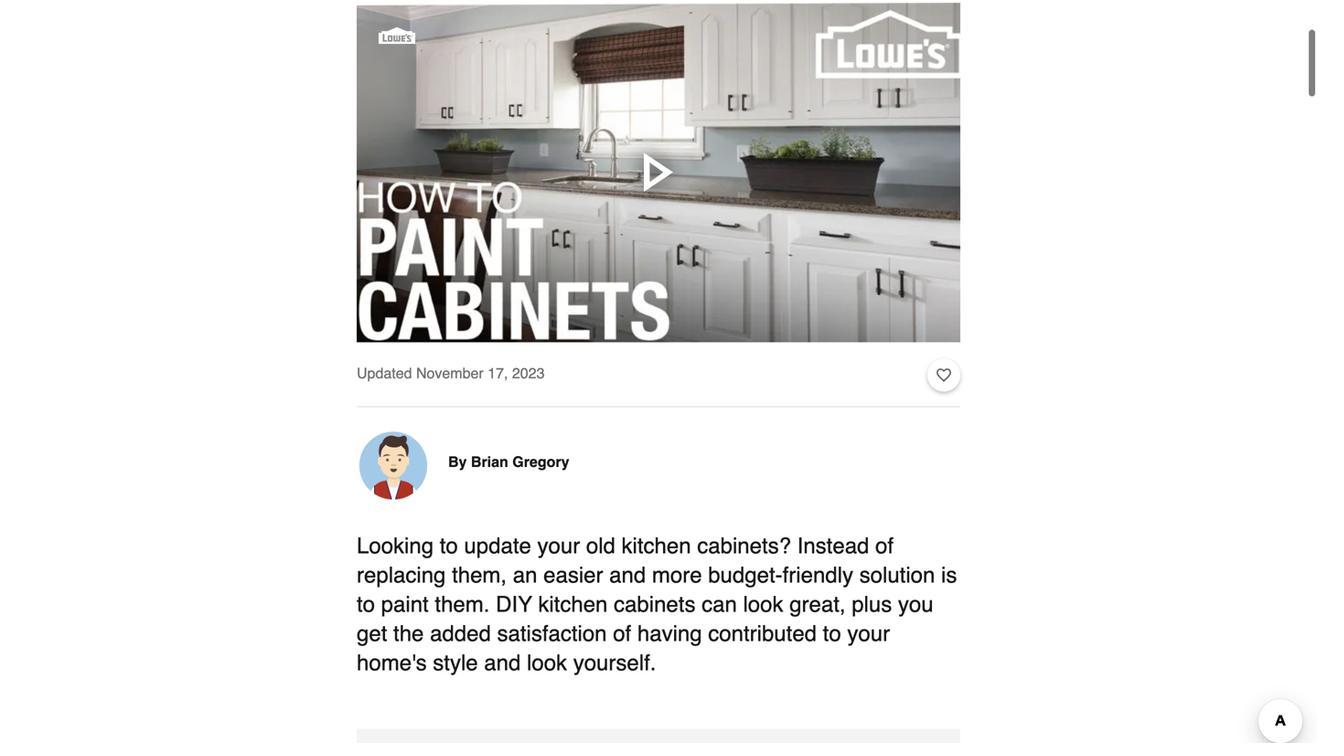 Task type: vqa. For each thing, say whether or not it's contained in the screenshot.
the leftmost your
yes



Task type: describe. For each thing, give the bounding box(es) containing it.
easier
[[544, 563, 603, 588]]

diy
[[496, 592, 532, 617]]

looking to update your old kitchen cabinets? instead of replacing them, an easier and more budget-friendly solution is to paint them. diy kitchen cabinets can look great, plus you get the added satisfaction of having contributed to your home's style and look yourself.
[[357, 534, 957, 676]]

2023
[[512, 365, 545, 382]]

can
[[702, 592, 737, 617]]

looking
[[357, 534, 434, 559]]

style
[[433, 651, 478, 676]]

1 vertical spatial of
[[613, 622, 632, 647]]

having
[[638, 622, 702, 647]]

them,
[[452, 563, 507, 588]]

0 vertical spatial of
[[876, 534, 894, 559]]

heart outline image
[[937, 365, 952, 386]]

november
[[416, 365, 484, 382]]

cabinets
[[614, 592, 696, 617]]

great,
[[790, 592, 846, 617]]

brian gregory image
[[357, 429, 430, 503]]

update
[[464, 534, 531, 559]]

0 horizontal spatial to
[[357, 592, 375, 617]]

1 vertical spatial kitchen
[[538, 592, 608, 617]]

1 horizontal spatial and
[[609, 563, 646, 588]]

1 vertical spatial your
[[848, 622, 890, 647]]

cabinets?
[[697, 534, 791, 559]]

0 vertical spatial look
[[743, 592, 784, 617]]

17,
[[488, 365, 508, 382]]

instead
[[798, 534, 870, 559]]

gregory
[[513, 454, 570, 471]]

satisfaction
[[497, 622, 607, 647]]

get
[[357, 622, 387, 647]]

updated
[[357, 365, 412, 382]]



Task type: locate. For each thing, give the bounding box(es) containing it.
your
[[538, 534, 580, 559], [848, 622, 890, 647]]

your down plus
[[848, 622, 890, 647]]

1 horizontal spatial look
[[743, 592, 784, 617]]

paint
[[381, 592, 429, 617]]

look up the contributed
[[743, 592, 784, 617]]

0 vertical spatial kitchen
[[622, 534, 691, 559]]

a video about how to paint cabinets. image
[[357, 3, 961, 343]]

1 vertical spatial look
[[527, 651, 567, 676]]

by brian gregory
[[448, 454, 570, 471]]

your up easier
[[538, 534, 580, 559]]

0 vertical spatial and
[[609, 563, 646, 588]]

to up get
[[357, 592, 375, 617]]

kitchen
[[622, 534, 691, 559], [538, 592, 608, 617]]

brian
[[471, 454, 509, 471]]

contributed
[[708, 622, 817, 647]]

kitchen down easier
[[538, 592, 608, 617]]

0 horizontal spatial and
[[484, 651, 521, 676]]

look down satisfaction
[[527, 651, 567, 676]]

of up 'yourself.'
[[613, 622, 632, 647]]

0 horizontal spatial of
[[613, 622, 632, 647]]

them.
[[435, 592, 490, 617]]

home's
[[357, 651, 427, 676]]

yourself.
[[573, 651, 656, 676]]

you
[[898, 592, 934, 617]]

and right style
[[484, 651, 521, 676]]

1 horizontal spatial of
[[876, 534, 894, 559]]

1 horizontal spatial kitchen
[[622, 534, 691, 559]]

to
[[440, 534, 458, 559], [357, 592, 375, 617], [823, 622, 841, 647]]

the
[[393, 622, 424, 647]]

and
[[609, 563, 646, 588], [484, 651, 521, 676]]

solution
[[860, 563, 935, 588]]

old
[[586, 534, 616, 559]]

more
[[652, 563, 702, 588]]

0 vertical spatial your
[[538, 534, 580, 559]]

1 vertical spatial and
[[484, 651, 521, 676]]

added
[[430, 622, 491, 647]]

replacing
[[357, 563, 446, 588]]

to down great,
[[823, 622, 841, 647]]

of
[[876, 534, 894, 559], [613, 622, 632, 647]]

is
[[942, 563, 957, 588]]

friendly
[[783, 563, 854, 588]]

1 vertical spatial to
[[357, 592, 375, 617]]

to up them,
[[440, 534, 458, 559]]

plus
[[852, 592, 892, 617]]

1 horizontal spatial your
[[848, 622, 890, 647]]

0 horizontal spatial kitchen
[[538, 592, 608, 617]]

look
[[743, 592, 784, 617], [527, 651, 567, 676]]

budget-
[[708, 563, 783, 588]]

0 horizontal spatial look
[[527, 651, 567, 676]]

and down the old
[[609, 563, 646, 588]]

1 horizontal spatial to
[[440, 534, 458, 559]]

an
[[513, 563, 537, 588]]

0 horizontal spatial your
[[538, 534, 580, 559]]

2 horizontal spatial to
[[823, 622, 841, 647]]

kitchen up the more
[[622, 534, 691, 559]]

updated november 17, 2023
[[357, 365, 545, 382]]

of up solution
[[876, 534, 894, 559]]

2 vertical spatial to
[[823, 622, 841, 647]]

by
[[448, 454, 467, 471]]

0 vertical spatial to
[[440, 534, 458, 559]]



